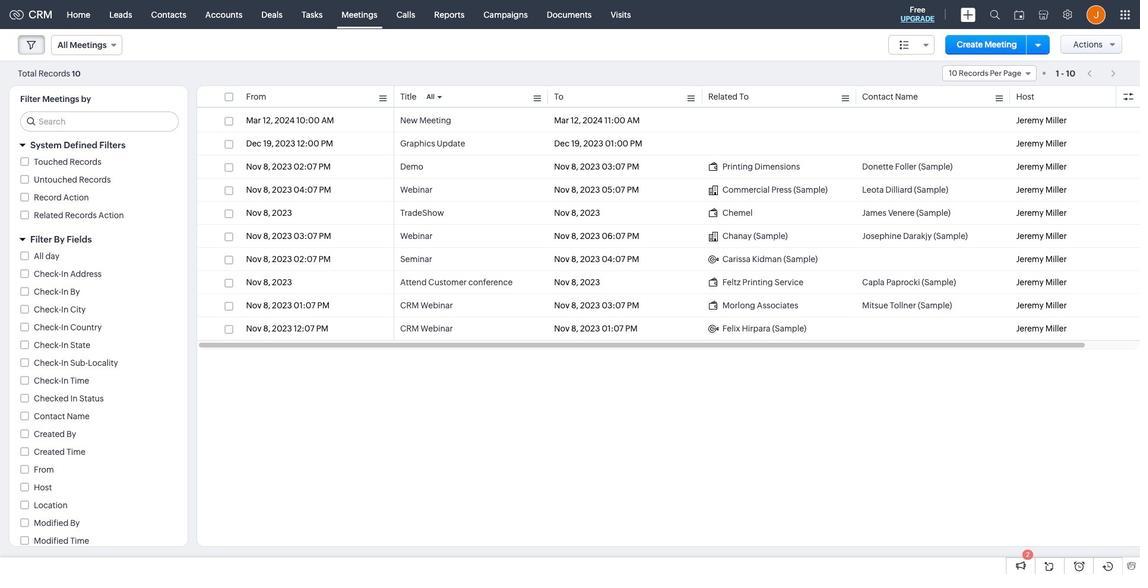 Task type: describe. For each thing, give the bounding box(es) containing it.
logo image
[[10, 10, 24, 19]]

search image
[[990, 10, 1000, 20]]

size image
[[900, 40, 909, 50]]



Task type: locate. For each thing, give the bounding box(es) containing it.
profile image
[[1087, 5, 1106, 24]]

create menu image
[[961, 7, 976, 22]]

search element
[[983, 0, 1007, 29]]

none field size
[[888, 35, 935, 55]]

profile element
[[1080, 0, 1113, 29]]

Search text field
[[21, 112, 178, 131]]

row group
[[197, 109, 1140, 341]]

create menu element
[[954, 0, 983, 29]]

navigation
[[1082, 65, 1123, 82]]

calendar image
[[1015, 10, 1025, 19]]

None field
[[51, 35, 122, 55], [888, 35, 935, 55], [943, 65, 1037, 81], [51, 35, 122, 55], [943, 65, 1037, 81]]



Task type: vqa. For each thing, say whether or not it's contained in the screenshot.
2nd,
no



